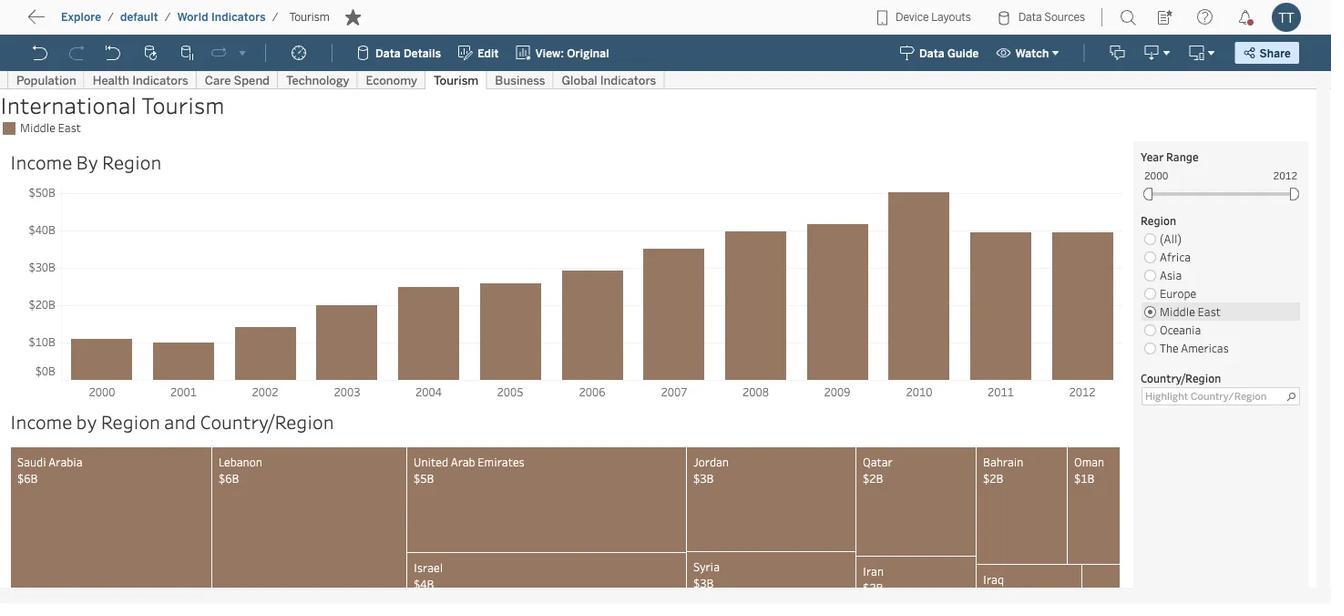Task type: describe. For each thing, give the bounding box(es) containing it.
default link
[[119, 10, 159, 25]]

skip to content
[[47, 14, 157, 31]]

skip
[[47, 14, 78, 31]]

world indicators link
[[176, 10, 267, 25]]

skip to content link
[[44, 10, 186, 35]]

1 / from the left
[[108, 10, 114, 24]]

world
[[177, 10, 208, 24]]

tourism
[[289, 10, 330, 24]]

explore / default / world indicators /
[[61, 10, 278, 24]]

default
[[120, 10, 158, 24]]



Task type: locate. For each thing, give the bounding box(es) containing it.
/ right to
[[108, 10, 114, 24]]

/
[[108, 10, 114, 24], [165, 10, 171, 24], [272, 10, 278, 24]]

explore
[[61, 10, 101, 24]]

explore link
[[60, 10, 102, 25]]

/ left world
[[165, 10, 171, 24]]

3 / from the left
[[272, 10, 278, 24]]

/ left tourism element
[[272, 10, 278, 24]]

2 / from the left
[[165, 10, 171, 24]]

indicators
[[211, 10, 266, 24]]

to
[[82, 14, 96, 31]]

tourism element
[[284, 10, 335, 24]]

content
[[100, 14, 157, 31]]

0 horizontal spatial /
[[108, 10, 114, 24]]

2 horizontal spatial /
[[272, 10, 278, 24]]

1 horizontal spatial /
[[165, 10, 171, 24]]



Task type: vqa. For each thing, say whether or not it's contained in the screenshot.
middle /
yes



